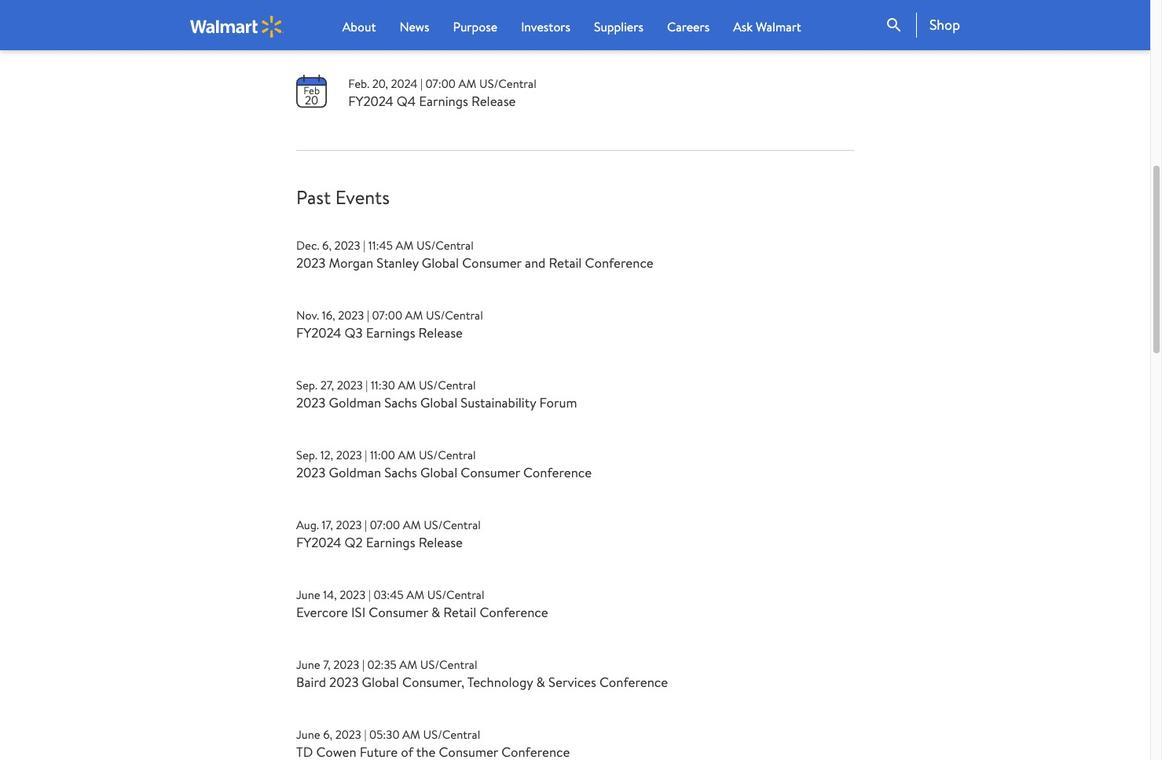 Task type: describe. For each thing, give the bounding box(es) containing it.
search
[[885, 16, 904, 35]]

2023 up 12, at the bottom left of the page
[[296, 394, 326, 412]]

fy2024 inside aug. 17, 2023 |           07:00 am           us/central fy2024 q2 earnings release
[[296, 534, 342, 552]]

sep. 27, 2023 |           11:30 am           us/central 2023 goldman sachs global sustainability forum
[[296, 377, 577, 412]]

14,
[[323, 587, 337, 604]]

investors
[[521, 18, 571, 35]]

feb.
[[348, 75, 370, 92]]

am for baird 2023 global consumer, technology & services conference
[[400, 657, 418, 674]]

careers link
[[667, 17, 710, 36]]

2023 up the aug.
[[296, 464, 326, 482]]

6, for june 6, 2023 |           05:30 am           us/central
[[323, 727, 333, 744]]

upcoming events
[[296, 22, 439, 49]]

2023 right 12, at the bottom left of the page
[[336, 447, 362, 464]]

consumer inside june 14, 2023 |           03:45 am           us/central evercore isi consumer & retail conference
[[369, 604, 428, 622]]

am right 05:30
[[403, 727, 421, 744]]

release for past events
[[419, 324, 463, 342]]

us/central for 2023 morgan stanley global consumer and retail conference
[[417, 237, 474, 254]]

sustainability
[[461, 394, 536, 412]]

events for upcoming events
[[385, 22, 439, 49]]

am for fy2024 q3 earnings release
[[405, 307, 423, 324]]

sep. 12, 2023 |           11:00 am           us/central 2023 goldman sachs global consumer conference
[[296, 447, 592, 482]]

20,
[[372, 75, 388, 92]]

june 6, 2023 |           05:30 am           us/central
[[296, 727, 481, 744]]

retail inside 'dec. 6, 2023 |           11:45 am           us/central 2023 morgan stanley global consumer and retail conference'
[[549, 254, 582, 272]]

2023 right 7, at the left of page
[[334, 657, 360, 674]]

purpose button
[[453, 17, 498, 36]]

2023 inside june 14, 2023 |           03:45 am           us/central evercore isi consumer & retail conference
[[340, 587, 366, 604]]

evercore isi consumer & retail conference link
[[296, 604, 549, 622]]

fy2024 for upcoming
[[348, 92, 394, 110]]

goldman for 2023 goldman sachs global consumer conference
[[329, 464, 381, 482]]

| for evercore isi consumer & retail conference
[[369, 587, 371, 604]]

16,
[[322, 307, 335, 324]]

suppliers button
[[594, 17, 644, 36]]

baird
[[296, 674, 326, 692]]

07:00 for upcoming events
[[426, 75, 456, 92]]

q4
[[397, 92, 416, 110]]

2023 left 05:30
[[336, 727, 362, 744]]

services
[[549, 674, 597, 692]]

feb. 20, 2024 |           07:00 am           us/central fy2024 q4 earnings release
[[348, 75, 537, 110]]

12,
[[320, 447, 333, 464]]

and
[[525, 254, 546, 272]]

morgan
[[329, 254, 374, 272]]

aug.
[[296, 517, 319, 534]]

shop
[[930, 15, 961, 35]]

27,
[[320, 377, 334, 394]]

us/central for 2023 goldman sachs global sustainability forum
[[419, 377, 476, 394]]

2023 morgan stanley global consumer and retail conference link
[[296, 254, 654, 272]]

| for fy2024 q3 earnings release
[[367, 307, 369, 324]]

07:00 inside aug. 17, 2023 |           07:00 am           us/central fy2024 q2 earnings release
[[370, 517, 400, 534]]

release inside aug. 17, 2023 |           07:00 am           us/central fy2024 q2 earnings release
[[419, 534, 463, 552]]

sachs for consumer
[[385, 464, 417, 482]]

evercore
[[296, 604, 348, 622]]

consumer for conference
[[461, 464, 520, 482]]

baird 2023 global consumer, technology & services conference link
[[296, 674, 668, 692]]

us/central for 2023 goldman sachs global consumer conference
[[419, 447, 476, 464]]

11:30
[[371, 377, 395, 394]]

conference inside sep. 12, 2023 |           11:00 am           us/central 2023 goldman sachs global consumer conference
[[524, 464, 592, 482]]

ask
[[734, 18, 753, 35]]

conference inside june 7, 2023 |           02:35 am           us/central baird 2023 global consumer, technology & services conference
[[600, 674, 668, 692]]

6, for dec. 6, 2023 |           11:45 am           us/central 2023 morgan stanley global consumer and retail conference
[[322, 237, 332, 254]]

upcoming
[[296, 22, 380, 49]]

11:00
[[370, 447, 395, 464]]

purpose
[[453, 18, 498, 35]]

conference inside 'dec. 6, 2023 |           11:45 am           us/central 2023 morgan stanley global consumer and retail conference'
[[585, 254, 654, 272]]

q2
[[345, 534, 363, 552]]

conference inside june 14, 2023 |           03:45 am           us/central evercore isi consumer & retail conference
[[480, 604, 549, 622]]

sep. for 2023 goldman sachs global sustainability forum
[[296, 377, 318, 394]]

dec.
[[296, 237, 320, 254]]

dec. 6, 2023 |           11:45 am           us/central 2023 morgan stanley global consumer and retail conference
[[296, 237, 654, 272]]

shop link
[[917, 13, 961, 38]]

june 14, 2023 |           03:45 am           us/central evercore isi consumer & retail conference
[[296, 587, 549, 622]]

past
[[296, 184, 331, 211]]

about button
[[342, 17, 376, 36]]

sachs for sustainability
[[385, 394, 417, 412]]

earnings inside aug. 17, 2023 |           07:00 am           us/central fy2024 q2 earnings release
[[366, 534, 416, 552]]

us/central for fy2024 q4 earnings release
[[480, 75, 537, 92]]

ask walmart
[[734, 18, 802, 35]]

retail inside june 14, 2023 |           03:45 am           us/central evercore isi consumer & retail conference
[[444, 604, 477, 622]]



Task type: locate. For each thing, give the bounding box(es) containing it.
2 sachs from the top
[[385, 464, 417, 482]]

global right 11:30
[[421, 394, 458, 412]]

global inside june 7, 2023 |           02:35 am           us/central baird 2023 global consumer, technology & services conference
[[362, 674, 399, 692]]

am for 2023 goldman sachs global sustainability forum
[[398, 377, 416, 394]]

am inside sep. 12, 2023 |           11:00 am           us/central 2023 goldman sachs global consumer conference
[[398, 447, 416, 464]]

| inside aug. 17, 2023 |           07:00 am           us/central fy2024 q2 earnings release
[[365, 517, 367, 534]]

| inside sep. 27, 2023 |           11:30 am           us/central 2023 goldman sachs global sustainability forum
[[366, 377, 368, 394]]

us/central right 11:45
[[417, 237, 474, 254]]

07:00 for past events
[[372, 307, 402, 324]]

sep. inside sep. 27, 2023 |           11:30 am           us/central 2023 goldman sachs global sustainability forum
[[296, 377, 318, 394]]

sachs
[[385, 394, 417, 412], [385, 464, 417, 482]]

2 vertical spatial earnings
[[366, 534, 416, 552]]

ask walmart link
[[734, 17, 802, 36]]

earnings right q2
[[366, 534, 416, 552]]

am
[[459, 75, 477, 92], [396, 237, 414, 254], [405, 307, 423, 324], [398, 377, 416, 394], [398, 447, 416, 464], [403, 517, 421, 534], [407, 587, 425, 604], [400, 657, 418, 674], [403, 727, 421, 744]]

| left 03:45
[[369, 587, 371, 604]]

am right 11:00
[[398, 447, 416, 464]]

2023 right baird
[[329, 674, 359, 692]]

earnings
[[419, 92, 469, 110], [366, 324, 416, 342], [366, 534, 416, 552]]

retail right and
[[549, 254, 582, 272]]

0 vertical spatial sachs
[[385, 394, 417, 412]]

07:00 inside nov. 16, 2023 |           07:00 am           us/central fy2024 q3 earnings release
[[372, 307, 402, 324]]

goldman inside sep. 27, 2023 |           11:30 am           us/central 2023 goldman sachs global sustainability forum
[[329, 394, 381, 412]]

20
[[305, 92, 319, 108]]

03:45
[[374, 587, 404, 604]]

| right q2
[[365, 517, 367, 534]]

events
[[385, 22, 439, 49], [336, 184, 390, 211]]

consumer,
[[403, 674, 465, 692]]

2023 right 17,
[[336, 517, 362, 534]]

june 7, 2023 |           02:35 am           us/central baird 2023 global consumer, technology & services conference
[[296, 657, 668, 692]]

fy2024 q4 earnings release link
[[348, 92, 516, 110]]

fy2024
[[348, 92, 394, 110], [296, 324, 342, 342], [296, 534, 342, 552]]

fy2024 for past
[[296, 324, 342, 342]]

2 vertical spatial june
[[296, 727, 320, 744]]

fy2024 left q4
[[348, 92, 394, 110]]

0 vertical spatial sep.
[[296, 377, 318, 394]]

global for forum
[[421, 394, 458, 412]]

0 vertical spatial consumer
[[462, 254, 522, 272]]

goldman up 17,
[[329, 464, 381, 482]]

2 june from the top
[[296, 657, 320, 674]]

us/central right 11:30
[[419, 377, 476, 394]]

q3
[[345, 324, 363, 342]]

1 vertical spatial consumer
[[461, 464, 520, 482]]

1 vertical spatial june
[[296, 657, 320, 674]]

1 vertical spatial 07:00
[[372, 307, 402, 324]]

0 vertical spatial earnings
[[419, 92, 469, 110]]

am for 2023 morgan stanley global consumer and retail conference
[[396, 237, 414, 254]]

& left services
[[537, 674, 545, 692]]

global inside 'dec. 6, 2023 |           11:45 am           us/central 2023 morgan stanley global consumer and retail conference'
[[422, 254, 459, 272]]

suppliers
[[594, 18, 644, 35]]

2023 goldman sachs global sustainability forum link
[[296, 394, 577, 412]]

am down purpose dropdown button at the top left of page
[[459, 75, 477, 92]]

0 vertical spatial release
[[472, 92, 516, 110]]

careers
[[667, 18, 710, 35]]

retail up june 7, 2023 |           02:35 am           us/central baird 2023 global consumer, technology & services conference
[[444, 604, 477, 622]]

0 vertical spatial retail
[[549, 254, 582, 272]]

2023 left 11:45
[[335, 237, 361, 254]]

| for 2023 morgan stanley global consumer and retail conference
[[363, 237, 366, 254]]

| inside june 7, 2023 |           02:35 am           us/central baird 2023 global consumer, technology & services conference
[[362, 657, 365, 674]]

retail
[[549, 254, 582, 272], [444, 604, 477, 622]]

us/central
[[480, 75, 537, 92], [417, 237, 474, 254], [426, 307, 483, 324], [419, 377, 476, 394], [419, 447, 476, 464], [424, 517, 481, 534], [428, 587, 485, 604], [420, 657, 478, 674], [423, 727, 481, 744]]

release up june 14, 2023 |           03:45 am           us/central evercore isi consumer & retail conference
[[419, 534, 463, 552]]

us/central inside the feb. 20, 2024 |           07:00 am           us/central fy2024 q4 earnings release
[[480, 75, 537, 92]]

june inside june 7, 2023 |           02:35 am           us/central baird 2023 global consumer, technology & services conference
[[296, 657, 320, 674]]

2 vertical spatial fy2024
[[296, 534, 342, 552]]

| for fy2024 q2 earnings release
[[365, 517, 367, 534]]

0 vertical spatial goldman
[[329, 394, 381, 412]]

feb 20
[[304, 83, 320, 108]]

consumer inside 'dec. 6, 2023 |           11:45 am           us/central 2023 morgan stanley global consumer and retail conference'
[[462, 254, 522, 272]]

june
[[296, 587, 320, 604], [296, 657, 320, 674], [296, 727, 320, 744]]

sachs up aug. 17, 2023 |           07:00 am           us/central fy2024 q2 earnings release
[[385, 464, 417, 482]]

0 vertical spatial 6,
[[322, 237, 332, 254]]

us/central right 03:45
[[428, 587, 485, 604]]

1 horizontal spatial &
[[537, 674, 545, 692]]

sep. for 2023 goldman sachs global consumer conference
[[296, 447, 318, 464]]

| for 2023 goldman sachs global consumer conference
[[365, 447, 367, 464]]

global
[[422, 254, 459, 272], [421, 394, 458, 412], [421, 464, 458, 482], [362, 674, 399, 692]]

global up 05:30
[[362, 674, 399, 692]]

1 vertical spatial &
[[537, 674, 545, 692]]

global right 11:00
[[421, 464, 458, 482]]

1 vertical spatial earnings
[[366, 324, 416, 342]]

0 vertical spatial &
[[432, 604, 440, 622]]

& inside june 14, 2023 |           03:45 am           us/central evercore isi consumer & retail conference
[[432, 604, 440, 622]]

us/central inside aug. 17, 2023 |           07:00 am           us/central fy2024 q2 earnings release
[[424, 517, 481, 534]]

am inside june 14, 2023 |           03:45 am           us/central evercore isi consumer & retail conference
[[407, 587, 425, 604]]

events up 2024
[[385, 22, 439, 49]]

global for and
[[422, 254, 459, 272]]

2 vertical spatial consumer
[[369, 604, 428, 622]]

stanley
[[377, 254, 419, 272]]

global inside sep. 12, 2023 |           11:00 am           us/central 2023 goldman sachs global consumer conference
[[421, 464, 458, 482]]

6, right dec.
[[322, 237, 332, 254]]

0 vertical spatial 07:00
[[426, 75, 456, 92]]

aug. 17, 2023 |           07:00 am           us/central fy2024 q2 earnings release
[[296, 517, 481, 552]]

am for 2023 goldman sachs global consumer conference
[[398, 447, 416, 464]]

nov.
[[296, 307, 319, 324]]

| left 05:30
[[364, 727, 367, 744]]

sep. left 27,
[[296, 377, 318, 394]]

release
[[472, 92, 516, 110], [419, 324, 463, 342], [419, 534, 463, 552]]

news button
[[400, 17, 430, 36]]

june for evercore isi consumer & retail conference
[[296, 587, 320, 604]]

us/central inside sep. 12, 2023 |           11:00 am           us/central 2023 goldman sachs global consumer conference
[[419, 447, 476, 464]]

us/central for fy2024 q2 earnings release
[[424, 517, 481, 534]]

| left 02:35
[[362, 657, 365, 674]]

am right 03:45
[[407, 587, 425, 604]]

past events
[[296, 184, 390, 211]]

us/central down "evercore isi consumer & retail conference" link
[[420, 657, 478, 674]]

& right 03:45
[[432, 604, 440, 622]]

17,
[[322, 517, 333, 534]]

am inside the feb. 20, 2024 |           07:00 am           us/central fy2024 q4 earnings release
[[459, 75, 477, 92]]

| left 11:45
[[363, 237, 366, 254]]

7,
[[323, 657, 331, 674]]

release inside nov. 16, 2023 |           07:00 am           us/central fy2024 q3 earnings release
[[419, 324, 463, 342]]

6, inside 'dec. 6, 2023 |           11:45 am           us/central 2023 morgan stanley global consumer and retail conference'
[[322, 237, 332, 254]]

0 horizontal spatial retail
[[444, 604, 477, 622]]

isi
[[351, 604, 366, 622]]

us/central down 2023 goldman sachs global sustainability forum link
[[419, 447, 476, 464]]

sachs inside sep. 12, 2023 |           11:00 am           us/central 2023 goldman sachs global consumer conference
[[385, 464, 417, 482]]

earnings inside the feb. 20, 2024 |           07:00 am           us/central fy2024 q4 earnings release
[[419, 92, 469, 110]]

2 vertical spatial release
[[419, 534, 463, 552]]

| for fy2024 q4 earnings release
[[421, 75, 423, 92]]

june down baird
[[296, 727, 320, 744]]

2023
[[335, 237, 361, 254], [296, 254, 326, 272], [338, 307, 364, 324], [337, 377, 363, 394], [296, 394, 326, 412], [336, 447, 362, 464], [296, 464, 326, 482], [336, 517, 362, 534], [340, 587, 366, 604], [334, 657, 360, 674], [329, 674, 359, 692], [336, 727, 362, 744]]

june left the "14,"
[[296, 587, 320, 604]]

2 sep. from the top
[[296, 447, 318, 464]]

02:35
[[368, 657, 397, 674]]

07:00 right 2024
[[426, 75, 456, 92]]

2023 inside aug. 17, 2023 |           07:00 am           us/central fy2024 q2 earnings release
[[336, 517, 362, 534]]

goldman
[[329, 394, 381, 412], [329, 464, 381, 482]]

| left 11:30
[[366, 377, 368, 394]]

| inside the feb. 20, 2024 |           07:00 am           us/central fy2024 q4 earnings release
[[421, 75, 423, 92]]

sep.
[[296, 377, 318, 394], [296, 447, 318, 464]]

forum
[[540, 394, 577, 412]]

11:45
[[369, 237, 393, 254]]

earnings right q3
[[366, 324, 416, 342]]

sachs inside sep. 27, 2023 |           11:30 am           us/central 2023 goldman sachs global sustainability forum
[[385, 394, 417, 412]]

2024
[[391, 75, 418, 92]]

2 goldman from the top
[[329, 464, 381, 482]]

global right stanley
[[422, 254, 459, 272]]

| for baird 2023 global consumer, technology & services conference
[[362, 657, 365, 674]]

am inside aug. 17, 2023 |           07:00 am           us/central fy2024 q2 earnings release
[[403, 517, 421, 534]]

am inside sep. 27, 2023 |           11:30 am           us/central 2023 goldman sachs global sustainability forum
[[398, 377, 416, 394]]

release up sep. 27, 2023 |           11:30 am           us/central 2023 goldman sachs global sustainability forum
[[419, 324, 463, 342]]

global for conference
[[421, 464, 458, 482]]

1 horizontal spatial retail
[[549, 254, 582, 272]]

| right 2024
[[421, 75, 423, 92]]

& inside june 7, 2023 |           02:35 am           us/central baird 2023 global consumer, technology & services conference
[[537, 674, 545, 692]]

am inside 'dec. 6, 2023 |           11:45 am           us/central 2023 morgan stanley global consumer and retail conference'
[[396, 237, 414, 254]]

consumer down sustainability
[[461, 464, 520, 482]]

us/central down consumer,
[[423, 727, 481, 744]]

june left 7, at the left of page
[[296, 657, 320, 674]]

fy2024 left q3
[[296, 324, 342, 342]]

events right past
[[336, 184, 390, 211]]

| for 2023 goldman sachs global sustainability forum
[[366, 377, 368, 394]]

us/central for fy2024 q3 earnings release
[[426, 307, 483, 324]]

consumer
[[462, 254, 522, 272], [461, 464, 520, 482], [369, 604, 428, 622]]

07:00 right q3
[[372, 307, 402, 324]]

| inside 'dec. 6, 2023 |           11:45 am           us/central 2023 morgan stanley global consumer and retail conference'
[[363, 237, 366, 254]]

fy2024 q2 earnings release link
[[296, 534, 463, 552]]

release for upcoming events
[[472, 92, 516, 110]]

us/central down 2023 morgan stanley global consumer and retail conference link at the top of the page
[[426, 307, 483, 324]]

fy2024 left q2
[[296, 534, 342, 552]]

conference
[[585, 254, 654, 272], [524, 464, 592, 482], [480, 604, 549, 622], [600, 674, 668, 692]]

07:00
[[426, 75, 456, 92], [372, 307, 402, 324], [370, 517, 400, 534]]

am for fy2024 q4 earnings release
[[459, 75, 477, 92]]

1 vertical spatial fy2024
[[296, 324, 342, 342]]

release down the purpose
[[472, 92, 516, 110]]

am inside nov. 16, 2023 |           07:00 am           us/central fy2024 q3 earnings release
[[405, 307, 423, 324]]

goldman for 2023 goldman sachs global sustainability forum
[[329, 394, 381, 412]]

| right q3
[[367, 307, 369, 324]]

fy2024 inside nov. 16, 2023 |           07:00 am           us/central fy2024 q3 earnings release
[[296, 324, 342, 342]]

earnings right q4
[[419, 92, 469, 110]]

| inside sep. 12, 2023 |           11:00 am           us/central 2023 goldman sachs global consumer conference
[[365, 447, 367, 464]]

| inside nov. 16, 2023 |           07:00 am           us/central fy2024 q3 earnings release
[[367, 307, 369, 324]]

investors button
[[521, 17, 571, 36]]

am for fy2024 q2 earnings release
[[403, 517, 421, 534]]

goldman up 11:00
[[329, 394, 381, 412]]

sep. inside sep. 12, 2023 |           11:00 am           us/central 2023 goldman sachs global consumer conference
[[296, 447, 318, 464]]

| inside june 14, 2023 |           03:45 am           us/central evercore isi consumer & retail conference
[[369, 587, 371, 604]]

2 vertical spatial 07:00
[[370, 517, 400, 534]]

june for baird 2023 global consumer, technology & services conference
[[296, 657, 320, 674]]

1 vertical spatial sachs
[[385, 464, 417, 482]]

us/central inside june 7, 2023 |           02:35 am           us/central baird 2023 global consumer, technology & services conference
[[420, 657, 478, 674]]

1 vertical spatial retail
[[444, 604, 477, 622]]

1 june from the top
[[296, 587, 320, 604]]

release inside the feb. 20, 2024 |           07:00 am           us/central fy2024 q4 earnings release
[[472, 92, 516, 110]]

2023 right 27,
[[337, 377, 363, 394]]

about
[[342, 18, 376, 35]]

us/central down purpose dropdown button at the top left of page
[[480, 75, 537, 92]]

am right q2
[[403, 517, 421, 534]]

0 vertical spatial events
[[385, 22, 439, 49]]

feb
[[304, 83, 320, 97]]

us/central inside 'dec. 6, 2023 |           11:45 am           us/central 2023 morgan stanley global consumer and retail conference'
[[417, 237, 474, 254]]

walmart
[[756, 18, 802, 35]]

2023 right 16,
[[338, 307, 364, 324]]

3 june from the top
[[296, 727, 320, 744]]

2023 left morgan
[[296, 254, 326, 272]]

fy2024 inside the feb. 20, 2024 |           07:00 am           us/central fy2024 q4 earnings release
[[348, 92, 394, 110]]

june inside june 14, 2023 |           03:45 am           us/central evercore isi consumer & retail conference
[[296, 587, 320, 604]]

07:00 inside the feb. 20, 2024 |           07:00 am           us/central fy2024 q4 earnings release
[[426, 75, 456, 92]]

1 goldman from the top
[[329, 394, 381, 412]]

am right 11:45
[[396, 237, 414, 254]]

&
[[432, 604, 440, 622], [537, 674, 545, 692]]

consumer right isi
[[369, 604, 428, 622]]

consumer inside sep. 12, 2023 |           11:00 am           us/central 2023 goldman sachs global consumer conference
[[461, 464, 520, 482]]

05:30
[[370, 727, 400, 744]]

goldman inside sep. 12, 2023 |           11:00 am           us/central 2023 goldman sachs global consumer conference
[[329, 464, 381, 482]]

sep. left 12, at the bottom left of the page
[[296, 447, 318, 464]]

us/central inside sep. 27, 2023 |           11:30 am           us/central 2023 goldman sachs global sustainability forum
[[419, 377, 476, 394]]

us/central down 2023 goldman sachs global consumer conference link
[[424, 517, 481, 534]]

us/central inside nov. 16, 2023 |           07:00 am           us/central fy2024 q3 earnings release
[[426, 307, 483, 324]]

| left 11:00
[[365, 447, 367, 464]]

1 sachs from the top
[[385, 394, 417, 412]]

fy2024 q3 earnings release link
[[296, 324, 463, 342]]

sachs up 11:00
[[385, 394, 417, 412]]

earnings inside nov. 16, 2023 |           07:00 am           us/central fy2024 q3 earnings release
[[366, 324, 416, 342]]

events for past events
[[336, 184, 390, 211]]

|
[[421, 75, 423, 92], [363, 237, 366, 254], [367, 307, 369, 324], [366, 377, 368, 394], [365, 447, 367, 464], [365, 517, 367, 534], [369, 587, 371, 604], [362, 657, 365, 674], [364, 727, 367, 744]]

us/central inside june 14, 2023 |           03:45 am           us/central evercore isi consumer & retail conference
[[428, 587, 485, 604]]

2023 goldman sachs global consumer conference link
[[296, 464, 592, 482]]

1 vertical spatial sep.
[[296, 447, 318, 464]]

earnings for past events
[[366, 324, 416, 342]]

0 horizontal spatial &
[[432, 604, 440, 622]]

am for evercore isi consumer & retail conference
[[407, 587, 425, 604]]

1 vertical spatial 6,
[[323, 727, 333, 744]]

1 vertical spatial events
[[336, 184, 390, 211]]

us/central for baird 2023 global consumer, technology & services conference
[[420, 657, 478, 674]]

earnings for upcoming events
[[419, 92, 469, 110]]

news
[[400, 18, 430, 35]]

technology
[[468, 674, 533, 692]]

6,
[[322, 237, 332, 254], [323, 727, 333, 744]]

1 vertical spatial goldman
[[329, 464, 381, 482]]

1 vertical spatial release
[[419, 324, 463, 342]]

2023 inside nov. 16, 2023 |           07:00 am           us/central fy2024 q3 earnings release
[[338, 307, 364, 324]]

am inside june 7, 2023 |           02:35 am           us/central baird 2023 global consumer, technology & services conference
[[400, 657, 418, 674]]

1 sep. from the top
[[296, 377, 318, 394]]

us/central for evercore isi consumer & retail conference
[[428, 587, 485, 604]]

am down stanley
[[405, 307, 423, 324]]

consumer for and
[[462, 254, 522, 272]]

am right 11:30
[[398, 377, 416, 394]]

home image
[[190, 15, 284, 37]]

2023 right the "14,"
[[340, 587, 366, 604]]

global inside sep. 27, 2023 |           11:30 am           us/central 2023 goldman sachs global sustainability forum
[[421, 394, 458, 412]]

0 vertical spatial fy2024
[[348, 92, 394, 110]]

consumer left and
[[462, 254, 522, 272]]

0 vertical spatial june
[[296, 587, 320, 604]]

nov. 16, 2023 |           07:00 am           us/central fy2024 q3 earnings release
[[296, 307, 483, 342]]

6, down baird
[[323, 727, 333, 744]]

am right 02:35
[[400, 657, 418, 674]]

07:00 right q2
[[370, 517, 400, 534]]



Task type: vqa. For each thing, say whether or not it's contained in the screenshot.
the Product Recalls
no



